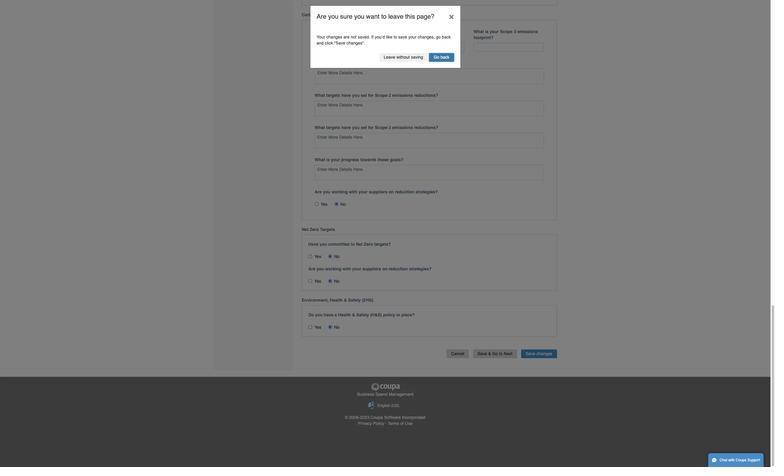 Task type: describe. For each thing, give the bounding box(es) containing it.
is for what is your scope 2 emissions footprint?
[[406, 29, 409, 34]]

privacy policy
[[358, 421, 384, 426]]

yes down environment,
[[314, 325, 321, 330]]

1 vertical spatial 2
[[389, 93, 391, 98]]

have
[[308, 242, 318, 247]]

what for what is your progress towards these goals?
[[315, 158, 325, 162]]

terms
[[388, 421, 399, 426]]

& inside button
[[488, 352, 491, 357]]

targets?
[[374, 242, 391, 247]]

what for what targets have you set for scope 2 emissions reductions?
[[315, 93, 325, 98]]

changes".
[[346, 41, 365, 45]]

set for 2
[[361, 93, 367, 98]]

0 vertical spatial are you working with your suppliers on reduction strategies?
[[315, 190, 438, 195]]

coupa supplier portal image
[[370, 383, 400, 392]]

is for what is your scope 3 emissions footprint?
[[485, 29, 489, 34]]

to inside button
[[499, 352, 503, 357]]

set for 3
[[361, 125, 367, 130]]

have for do you have a health & safety (h&s) policy in place?
[[324, 313, 333, 318]]

2006-
[[349, 415, 360, 420]]

What is your Scope 1 emissions footprint? text field
[[315, 43, 385, 52]]

saved.
[[358, 35, 370, 39]]

leave
[[384, 55, 395, 60]]

set for 1
[[361, 61, 367, 66]]

coupa inside button
[[736, 459, 746, 463]]

changes for your
[[326, 35, 342, 39]]

1 horizontal spatial zero
[[364, 242, 373, 247]]

what is your scope 2 emissions footprint?
[[394, 29, 459, 40]]

2023
[[360, 415, 369, 420]]

have you committed to net zero targets?
[[308, 242, 391, 247]]

net zero targets
[[302, 227, 335, 232]]

back inside go back button
[[440, 55, 449, 60]]

1 vertical spatial health
[[338, 313, 351, 318]]

scope inside what is your scope 1 emissions footprint?
[[341, 29, 354, 34]]

targets for what targets have you set for scope 1 emissions reductions?
[[326, 61, 340, 66]]

1 inside what is your scope 1 emissions footprint?
[[355, 29, 357, 34]]

reductions? for what targets have you set for scope 3 emissions reductions?
[[414, 125, 438, 130]]

cancel
[[451, 352, 464, 357]]

privacy policy link
[[358, 421, 384, 426]]

×
[[449, 11, 454, 21]]

back inside your changes are not saved. if you'd like to save your changes, go back and click "save changes".
[[442, 35, 451, 39]]

chat with coupa support
[[720, 459, 760, 463]]

place?
[[401, 313, 415, 318]]

leave without saving
[[384, 55, 423, 60]]

footprint/ghg
[[318, 12, 347, 17]]

a
[[335, 313, 337, 318]]

leave
[[388, 13, 403, 20]]

0 vertical spatial health
[[330, 298, 343, 303]]

what targets have you set for scope 1 emissions reductions?
[[315, 61, 438, 66]]

and
[[317, 41, 324, 45]]

0 horizontal spatial on
[[382, 267, 387, 272]]

What targets have you set for Scope 1 emissions reductions? text field
[[315, 68, 544, 84]]

save changes
[[526, 352, 552, 357]]

carbon footprint/ghg emissions
[[302, 12, 369, 17]]

committed
[[328, 242, 350, 247]]

of
[[400, 421, 404, 426]]

your changes are not saved. if you'd like to save your changes, go back and click "save changes".
[[317, 35, 451, 45]]

0 vertical spatial strategies?
[[415, 190, 438, 195]]

environment,
[[302, 298, 329, 303]]

use
[[405, 421, 413, 426]]

0 vertical spatial safety
[[348, 298, 361, 303]]

go back
[[434, 55, 449, 60]]

what is your scope 1 emissions footprint?
[[315, 29, 379, 40]]

save & go to next
[[477, 352, 512, 357]]

(h&s)
[[370, 313, 382, 318]]

click
[[325, 41, 333, 45]]

changes for save
[[536, 352, 552, 357]]

not
[[351, 35, 357, 39]]

save
[[398, 35, 407, 39]]

save for save changes
[[526, 352, 535, 357]]

1 vertical spatial &
[[352, 313, 355, 318]]

What is your progress towards these goals? text field
[[315, 165, 544, 181]]

0 vertical spatial working
[[332, 190, 348, 195]]

to right the want
[[381, 13, 387, 20]]

chat
[[720, 459, 727, 463]]

like
[[386, 35, 392, 39]]

save changes button
[[521, 350, 557, 359]]

have for what targets have you set for scope 3 emissions reductions?
[[341, 125, 351, 130]]

What targets have you set for Scope 2 emissions reductions? text field
[[315, 101, 544, 116]]

0 horizontal spatial zero
[[310, 227, 319, 232]]

without
[[396, 55, 410, 60]]

next
[[504, 352, 512, 357]]

what for what targets have you set for scope 1 emissions reductions?
[[315, 61, 325, 66]]

what for what is your scope 3 emissions footprint?
[[474, 29, 484, 34]]

your inside what is your scope 1 emissions footprint?
[[331, 29, 340, 34]]

your
[[317, 35, 325, 39]]

policy
[[373, 421, 384, 426]]

3 inside what is your scope 3 emissions footprint?
[[514, 29, 516, 34]]

in
[[396, 313, 400, 318]]

with inside chat with coupa support button
[[728, 459, 735, 463]]

leave without saving button
[[379, 53, 428, 62]]

1 vertical spatial reduction
[[389, 267, 408, 272]]

What is your Scope 3 emissions footprint? text field
[[474, 43, 544, 52]]

emissions
[[348, 12, 369, 17]]

towards
[[360, 158, 376, 162]]

× button
[[443, 6, 460, 27]]

targets for what targets have you set for scope 2 emissions reductions?
[[326, 93, 340, 98]]

scope inside what is your scope 2 emissions footprint?
[[421, 29, 433, 34]]

what targets have you set for scope 3 emissions reductions?
[[315, 125, 438, 130]]

privacy
[[358, 421, 372, 426]]

what for what targets have you set for scope 3 emissions reductions?
[[315, 125, 325, 130]]

targets
[[320, 227, 335, 232]]

changes,
[[418, 35, 435, 39]]

do
[[308, 313, 314, 318]]

business spend management
[[357, 392, 413, 397]]

yes down have
[[314, 255, 321, 259]]

business
[[357, 392, 374, 397]]

page?
[[417, 13, 434, 20]]

your inside your changes are not saved. if you'd like to save your changes, go back and click "save changes".
[[408, 35, 417, 39]]

are you sure you want to leave this page?
[[317, 13, 434, 20]]

have for what targets have you set for scope 1 emissions reductions?
[[341, 61, 351, 66]]

(us)
[[391, 404, 399, 408]]

what targets have you set for scope 2 emissions reductions?
[[315, 93, 438, 98]]

go
[[436, 35, 441, 39]]

1 vertical spatial suppliers
[[362, 267, 381, 272]]

chat with coupa support button
[[708, 454, 764, 468]]

1 vertical spatial 3
[[389, 125, 391, 130]]

1 vertical spatial are
[[315, 190, 322, 195]]



Task type: vqa. For each thing, say whether or not it's contained in the screenshot.
footprint?
yes



Task type: locate. For each thing, give the bounding box(es) containing it.
0 vertical spatial targets
[[326, 61, 340, 66]]

net
[[302, 227, 308, 232], [356, 242, 363, 247]]

coupa up policy
[[371, 415, 383, 420]]

1 horizontal spatial footprint?
[[394, 35, 414, 40]]

safety left "(h&s)"
[[356, 313, 369, 318]]

0 horizontal spatial go
[[434, 55, 439, 60]]

what is your progress towards these goals?
[[315, 158, 403, 162]]

for for 2
[[368, 93, 374, 98]]

2 reductions? from the top
[[414, 93, 438, 98]]

1 footprint? from the left
[[315, 35, 335, 40]]

english (us)
[[377, 404, 399, 408]]

emissions inside what is your scope 2 emissions footprint?
[[438, 29, 459, 34]]

0 vertical spatial changes
[[326, 35, 342, 39]]

back right go
[[442, 35, 451, 39]]

2 targets from the top
[[326, 93, 340, 98]]

emissions up if
[[358, 29, 379, 34]]

what is your scope 3 emissions footprint?
[[474, 29, 538, 40]]

1 horizontal spatial &
[[352, 313, 355, 318]]

footprint?
[[315, 35, 335, 40], [394, 35, 414, 40], [474, 35, 493, 40]]

0 vertical spatial back
[[442, 35, 451, 39]]

&
[[344, 298, 347, 303], [352, 313, 355, 318], [488, 352, 491, 357]]

go inside × dialog
[[434, 55, 439, 60]]

footprint? inside what is your scope 1 emissions footprint?
[[315, 35, 335, 40]]

None radio
[[315, 202, 319, 206], [334, 202, 338, 206], [328, 279, 332, 283], [328, 326, 332, 329], [315, 202, 319, 206], [334, 202, 338, 206], [328, 279, 332, 283], [328, 326, 332, 329]]

zero left targets
[[310, 227, 319, 232]]

What is your Scope 2 emissions footprint? text field
[[394, 43, 464, 52]]

1 vertical spatial safety
[[356, 313, 369, 318]]

go
[[434, 55, 439, 60], [492, 352, 498, 357]]

is up what is your scope 3 emissions footprint? text box
[[485, 29, 489, 34]]

0 horizontal spatial net
[[302, 227, 308, 232]]

1 vertical spatial changes
[[536, 352, 552, 357]]

what inside what is your scope 3 emissions footprint?
[[474, 29, 484, 34]]

footprint? for what is your scope 3 emissions footprint?
[[474, 35, 493, 40]]

coupa left support
[[736, 459, 746, 463]]

1 horizontal spatial 3
[[514, 29, 516, 34]]

your inside what is your scope 3 emissions footprint?
[[490, 29, 499, 34]]

1 vertical spatial strategies?
[[409, 267, 432, 272]]

health right a
[[338, 313, 351, 318]]

0 vertical spatial go
[[434, 55, 439, 60]]

incorporated
[[402, 415, 426, 420]]

3 targets from the top
[[326, 125, 340, 130]]

reductions? for what targets have you set for scope 2 emissions reductions?
[[414, 93, 438, 98]]

3
[[514, 29, 516, 34], [389, 125, 391, 130]]

for for 3
[[368, 125, 374, 130]]

2 vertical spatial set
[[361, 125, 367, 130]]

(ehs)
[[362, 298, 373, 303]]

3 set from the top
[[361, 125, 367, 130]]

carbon
[[302, 12, 316, 17]]

what for what is your scope 1 emissions footprint?
[[315, 29, 325, 34]]

is for what is your scope 1 emissions footprint?
[[326, 29, 330, 34]]

suppliers
[[369, 190, 387, 195], [362, 267, 381, 272]]

these
[[378, 158, 389, 162]]

sure
[[340, 13, 352, 20]]

health
[[330, 298, 343, 303], [338, 313, 351, 318]]

zero
[[310, 227, 319, 232], [364, 242, 373, 247]]

is inside what is your scope 2 emissions footprint?
[[406, 29, 409, 34]]

3 for from the top
[[368, 125, 374, 130]]

0 vertical spatial for
[[368, 61, 374, 66]]

1 vertical spatial back
[[440, 55, 449, 60]]

1
[[355, 29, 357, 34], [389, 61, 391, 66]]

save
[[477, 352, 487, 357], [526, 352, 535, 357]]

save inside "button"
[[526, 352, 535, 357]]

saving
[[411, 55, 423, 60]]

emissions inside what is your scope 3 emissions footprint?
[[517, 29, 538, 34]]

1 vertical spatial working
[[325, 267, 341, 272]]

1 horizontal spatial changes
[[536, 352, 552, 357]]

0 horizontal spatial 3
[[389, 125, 391, 130]]

0 vertical spatial suppliers
[[369, 190, 387, 195]]

What targets have you set for Scope 3 emissions reductions? text field
[[315, 133, 544, 149]]

0 vertical spatial on
[[389, 190, 394, 195]]

to
[[381, 13, 387, 20], [394, 35, 397, 39], [351, 242, 355, 247], [499, 352, 503, 357]]

"save
[[334, 41, 345, 45]]

1 vertical spatial targets
[[326, 93, 340, 98]]

emissions down without
[[392, 61, 413, 66]]

0 horizontal spatial save
[[477, 352, 487, 357]]

1 reductions? from the top
[[414, 61, 438, 66]]

coupa
[[371, 415, 383, 420], [736, 459, 746, 463]]

what for what is your scope 2 emissions footprint?
[[394, 29, 404, 34]]

save for save & go to next
[[477, 352, 487, 357]]

reductions? up what targets have you set for scope 3 emissions reductions? text box at the top of the page
[[414, 125, 438, 130]]

2 save from the left
[[526, 352, 535, 357]]

targets
[[326, 61, 340, 66], [326, 93, 340, 98], [326, 125, 340, 130]]

is inside what is your scope 3 emissions footprint?
[[485, 29, 489, 34]]

spend
[[375, 392, 388, 397]]

goals?
[[390, 158, 403, 162]]

to inside your changes are not saved. if you'd like to save your changes, go back and click "save changes".
[[394, 35, 397, 39]]

× dialog
[[310, 5, 461, 68]]

management
[[389, 392, 413, 397]]

0 vertical spatial 1
[[355, 29, 357, 34]]

is left progress
[[326, 158, 330, 162]]

1 set from the top
[[361, 61, 367, 66]]

2 vertical spatial are
[[308, 267, 315, 272]]

on
[[389, 190, 394, 195], [382, 267, 387, 272]]

1 targets from the top
[[326, 61, 340, 66]]

go left next on the right bottom of page
[[492, 352, 498, 357]]

strategies?
[[415, 190, 438, 195], [409, 267, 432, 272]]

0 horizontal spatial coupa
[[371, 415, 383, 420]]

back
[[442, 35, 451, 39], [440, 55, 449, 60]]

net up have
[[302, 227, 308, 232]]

are
[[343, 35, 349, 39]]

is for what is your progress towards these goals?
[[326, 158, 330, 162]]

0 vertical spatial 2
[[434, 29, 437, 34]]

2 vertical spatial for
[[368, 125, 374, 130]]

0 horizontal spatial changes
[[326, 35, 342, 39]]

0 horizontal spatial footprint?
[[315, 35, 335, 40]]

0 vertical spatial set
[[361, 61, 367, 66]]

changes inside your changes are not saved. if you'd like to save your changes, go back and click "save changes".
[[326, 35, 342, 39]]

reductions?
[[414, 61, 438, 66], [414, 93, 438, 98], [414, 125, 438, 130]]

are you working with your suppliers on reduction strategies?
[[315, 190, 438, 195], [308, 267, 432, 272]]

footprint? up click
[[315, 35, 335, 40]]

footprint? up what is your scope 3 emissions footprint? text box
[[474, 35, 493, 40]]

1 vertical spatial reductions?
[[414, 93, 438, 98]]

3 footprint? from the left
[[474, 35, 493, 40]]

progress
[[341, 158, 359, 162]]

are inside × dialog
[[317, 13, 326, 20]]

1 vertical spatial are you working with your suppliers on reduction strategies?
[[308, 267, 432, 272]]

footprint? inside what is your scope 2 emissions footprint?
[[394, 35, 414, 40]]

save right cancel
[[477, 352, 487, 357]]

net right committed
[[356, 242, 363, 247]]

health up a
[[330, 298, 343, 303]]

2 vertical spatial with
[[728, 459, 735, 463]]

zero left the targets?
[[364, 242, 373, 247]]

yes up targets
[[321, 202, 328, 207]]

save inside button
[[477, 352, 487, 357]]

software
[[384, 415, 401, 420]]

go back button
[[429, 53, 454, 62]]

1 horizontal spatial coupa
[[736, 459, 746, 463]]

reductions? down saving
[[414, 61, 438, 66]]

1 horizontal spatial go
[[492, 352, 498, 357]]

2 for from the top
[[368, 93, 374, 98]]

changes
[[326, 35, 342, 39], [536, 352, 552, 357]]

support
[[747, 459, 760, 463]]

© 2006-2023 coupa software incorporated
[[345, 415, 426, 420]]

1 vertical spatial zero
[[364, 242, 373, 247]]

what
[[315, 29, 325, 34], [394, 29, 404, 34], [474, 29, 484, 34], [315, 61, 325, 66], [315, 93, 325, 98], [315, 125, 325, 130], [315, 158, 325, 162]]

1 vertical spatial 1
[[389, 61, 391, 66]]

0 horizontal spatial 1
[[355, 29, 357, 34]]

for for 1
[[368, 61, 374, 66]]

1 horizontal spatial 2
[[434, 29, 437, 34]]

1 up the not
[[355, 29, 357, 34]]

english
[[377, 404, 390, 408]]

changes inside "button"
[[536, 352, 552, 357]]

1 horizontal spatial on
[[389, 190, 394, 195]]

terms of use
[[388, 421, 413, 426]]

are
[[317, 13, 326, 20], [315, 190, 322, 195], [308, 267, 315, 272]]

save & go to next button
[[473, 350, 517, 359]]

None radio
[[308, 255, 312, 259], [328, 255, 332, 259], [308, 279, 312, 283], [308, 326, 312, 329], [308, 255, 312, 259], [328, 255, 332, 259], [308, 279, 312, 283], [308, 326, 312, 329]]

1 vertical spatial on
[[382, 267, 387, 272]]

to right committed
[[351, 242, 355, 247]]

0 vertical spatial reduction
[[395, 190, 414, 195]]

terms of use link
[[388, 421, 413, 426]]

2 horizontal spatial footprint?
[[474, 35, 493, 40]]

to right like
[[394, 35, 397, 39]]

your inside what is your scope 2 emissions footprint?
[[410, 29, 419, 34]]

scope
[[341, 29, 354, 34], [421, 29, 433, 34], [500, 29, 513, 34], [375, 61, 387, 66], [375, 93, 387, 98], [375, 125, 387, 130]]

1 horizontal spatial 1
[[389, 61, 391, 66]]

footprint? right like
[[394, 35, 414, 40]]

0 vertical spatial are
[[317, 13, 326, 20]]

cancel link
[[447, 350, 469, 359]]

2 vertical spatial reductions?
[[414, 125, 438, 130]]

emissions up what targets have you set for scope 2 emissions reductions? text field
[[392, 93, 413, 98]]

what inside what is your scope 2 emissions footprint?
[[394, 29, 404, 34]]

what inside what is your scope 1 emissions footprint?
[[315, 29, 325, 34]]

2 footprint? from the left
[[394, 35, 414, 40]]

2 inside what is your scope 2 emissions footprint?
[[434, 29, 437, 34]]

emissions up go
[[438, 29, 459, 34]]

is up save
[[406, 29, 409, 34]]

2 set from the top
[[361, 93, 367, 98]]

1 save from the left
[[477, 352, 487, 357]]

1 vertical spatial with
[[343, 267, 351, 272]]

have for what targets have you set for scope 2 emissions reductions?
[[341, 93, 351, 98]]

1 vertical spatial coupa
[[736, 459, 746, 463]]

0 vertical spatial net
[[302, 227, 308, 232]]

& up do you have a health & safety (h&s) policy in place?
[[344, 298, 347, 303]]

targets for what targets have you set for scope 3 emissions reductions?
[[326, 125, 340, 130]]

footprint? for what is your scope 2 emissions footprint?
[[394, 35, 414, 40]]

back down what is your scope 2 emissions footprint? text field
[[440, 55, 449, 60]]

0 vertical spatial coupa
[[371, 415, 383, 420]]

do you have a health & safety (h&s) policy in place?
[[308, 313, 415, 318]]

1 horizontal spatial save
[[526, 352, 535, 357]]

is up click
[[326, 29, 330, 34]]

if
[[371, 35, 374, 39]]

save right next on the right bottom of page
[[526, 352, 535, 357]]

have
[[341, 61, 351, 66], [341, 93, 351, 98], [341, 125, 351, 130], [324, 313, 333, 318]]

3 reductions? from the top
[[414, 125, 438, 130]]

0 vertical spatial zero
[[310, 227, 319, 232]]

is inside what is your scope 1 emissions footprint?
[[326, 29, 330, 34]]

0 horizontal spatial 2
[[389, 93, 391, 98]]

safety
[[348, 298, 361, 303], [356, 313, 369, 318]]

emissions up what is your scope 3 emissions footprint? text box
[[517, 29, 538, 34]]

emissions up what targets have you set for scope 3 emissions reductions? text box at the top of the page
[[392, 125, 413, 130]]

1 horizontal spatial net
[[356, 242, 363, 247]]

to left next on the right bottom of page
[[499, 352, 503, 357]]

policy
[[383, 313, 395, 318]]

environment, health & safety (ehs)
[[302, 298, 373, 303]]

reductions? for what targets have you set for scope 1 emissions reductions?
[[414, 61, 438, 66]]

footprint? inside what is your scope 3 emissions footprint?
[[474, 35, 493, 40]]

1 vertical spatial for
[[368, 93, 374, 98]]

scope inside what is your scope 3 emissions footprint?
[[500, 29, 513, 34]]

0 vertical spatial reductions?
[[414, 61, 438, 66]]

reductions? up what targets have you set for scope 2 emissions reductions? text field
[[414, 93, 438, 98]]

1 for from the top
[[368, 61, 374, 66]]

with
[[349, 190, 357, 195], [343, 267, 351, 272], [728, 459, 735, 463]]

1 vertical spatial go
[[492, 352, 498, 357]]

0 vertical spatial 3
[[514, 29, 516, 34]]

0 horizontal spatial &
[[344, 298, 347, 303]]

go down what is your scope 2 emissions footprint? text field
[[434, 55, 439, 60]]

©
[[345, 415, 348, 420]]

1 vertical spatial set
[[361, 93, 367, 98]]

want
[[366, 13, 380, 20]]

& left next on the right bottom of page
[[488, 352, 491, 357]]

1 vertical spatial net
[[356, 242, 363, 247]]

& right a
[[352, 313, 355, 318]]

0 vertical spatial &
[[344, 298, 347, 303]]

0 vertical spatial with
[[349, 190, 357, 195]]

2 horizontal spatial &
[[488, 352, 491, 357]]

you'd
[[375, 35, 385, 39]]

this
[[405, 13, 415, 20]]

1 down 'leave'
[[389, 61, 391, 66]]

2 vertical spatial &
[[488, 352, 491, 357]]

footprint? for what is your scope 1 emissions footprint?
[[315, 35, 335, 40]]

emissions inside what is your scope 1 emissions footprint?
[[358, 29, 379, 34]]

2 vertical spatial targets
[[326, 125, 340, 130]]

you
[[328, 13, 338, 20], [354, 13, 364, 20], [352, 61, 360, 66], [352, 93, 360, 98], [352, 125, 360, 130], [323, 190, 330, 195], [320, 242, 327, 247], [317, 267, 324, 272], [315, 313, 323, 318]]

yes up environment,
[[314, 279, 321, 284]]

safety left the (ehs) in the bottom left of the page
[[348, 298, 361, 303]]



